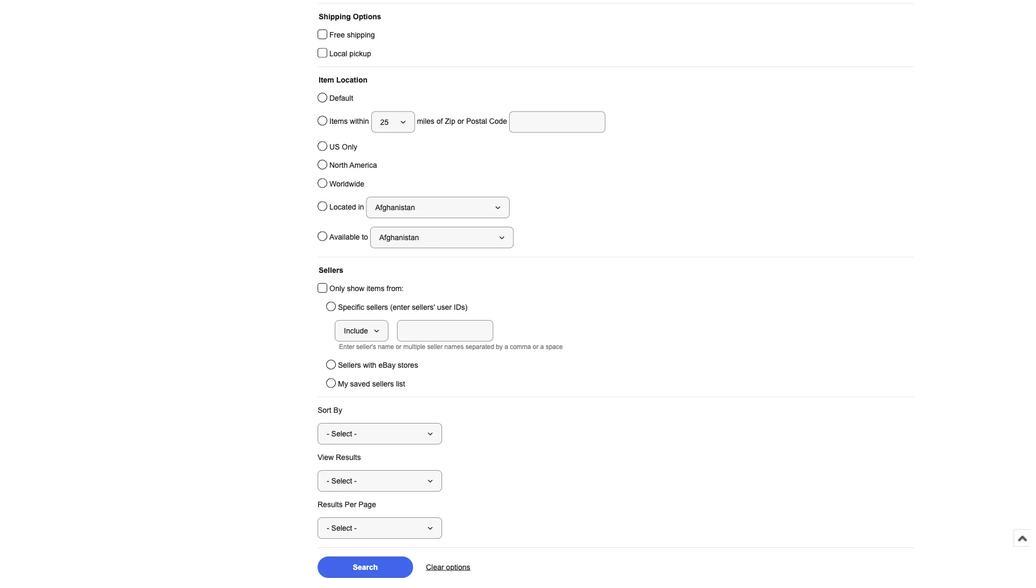 Task type: vqa. For each thing, say whether or not it's contained in the screenshot.
the right Or
yes



Task type: locate. For each thing, give the bounding box(es) containing it.
1 horizontal spatial or
[[458, 117, 464, 126]]

items
[[367, 285, 385, 293]]

only right us
[[342, 143, 358, 151]]

or right name
[[396, 344, 402, 351]]

0 vertical spatial sellers
[[319, 266, 344, 275]]

my saved sellers list
[[338, 380, 405, 388]]

us
[[330, 143, 340, 151]]

2 a from the left
[[541, 344, 544, 351]]

only show items from:
[[330, 285, 404, 293]]

location
[[336, 76, 368, 84]]

search button
[[318, 557, 413, 579]]

only
[[342, 143, 358, 151], [330, 285, 345, 293]]

with
[[363, 362, 377, 370]]

sellers down the enter
[[338, 362, 361, 370]]

located
[[330, 203, 356, 211]]

results right view on the bottom
[[336, 454, 361, 462]]

0 vertical spatial results
[[336, 454, 361, 462]]

available
[[330, 233, 360, 241]]

sellers
[[319, 266, 344, 275], [338, 362, 361, 370]]

space
[[546, 344, 563, 351]]

multiple
[[404, 344, 426, 351]]

located in
[[330, 203, 366, 211]]

1 horizontal spatial a
[[541, 344, 544, 351]]

sellers down available
[[319, 266, 344, 275]]

2 horizontal spatial or
[[533, 344, 539, 351]]

enter
[[339, 344, 355, 351]]

a left 'space'
[[541, 344, 544, 351]]

clear options
[[426, 564, 471, 572]]

ids)
[[454, 303, 468, 312]]

item location
[[319, 76, 368, 84]]

sellers
[[367, 303, 388, 312], [372, 380, 394, 388]]

or right zip
[[458, 117, 464, 126]]

or
[[458, 117, 464, 126], [396, 344, 402, 351], [533, 344, 539, 351]]

sellers for sellers
[[319, 266, 344, 275]]

a right by
[[505, 344, 508, 351]]

or right comma
[[533, 344, 539, 351]]

clear
[[426, 564, 444, 572]]

shipping
[[319, 12, 351, 21]]

user
[[437, 303, 452, 312]]

available to
[[330, 233, 370, 241]]

a
[[505, 344, 508, 351], [541, 344, 544, 351]]

1 vertical spatial sellers
[[338, 362, 361, 370]]

results
[[336, 454, 361, 462], [318, 501, 343, 509]]

seller's
[[356, 344, 376, 351]]

to
[[362, 233, 368, 241]]

items
[[330, 117, 348, 126]]

free shipping
[[330, 31, 375, 39]]

results left per
[[318, 501, 343, 509]]

results per page
[[318, 501, 376, 509]]

within
[[350, 117, 369, 126]]

sellers with ebay stores
[[338, 362, 418, 370]]

enter seller's name or multiple seller names separated by a comma or a space
[[339, 344, 563, 351]]

north
[[330, 161, 348, 170]]

free
[[330, 31, 345, 39]]

0 horizontal spatial or
[[396, 344, 402, 351]]

page
[[359, 501, 376, 509]]

in
[[358, 203, 364, 211]]

0 horizontal spatial a
[[505, 344, 508, 351]]

comma
[[510, 344, 531, 351]]

only left show
[[330, 285, 345, 293]]

sellers down items
[[367, 303, 388, 312]]

sellers left list
[[372, 380, 394, 388]]

america
[[350, 161, 377, 170]]

local
[[330, 49, 348, 58]]

code
[[490, 117, 507, 126]]

(enter
[[390, 303, 410, 312]]

sellers'
[[412, 303, 435, 312]]

1 vertical spatial results
[[318, 501, 343, 509]]



Task type: describe. For each thing, give the bounding box(es) containing it.
show
[[347, 285, 365, 293]]

specific
[[338, 303, 365, 312]]

default
[[330, 94, 353, 103]]

view results
[[318, 454, 361, 462]]

from:
[[387, 285, 404, 293]]

search
[[353, 564, 378, 572]]

shipping options
[[319, 12, 382, 21]]

1 vertical spatial only
[[330, 285, 345, 293]]

or for multiple
[[396, 344, 402, 351]]

us only
[[330, 143, 358, 151]]

Seller ID text field
[[397, 321, 494, 342]]

specific sellers (enter sellers' user ids)
[[338, 303, 468, 312]]

Zip or Postal Code text field
[[510, 111, 606, 133]]

0 vertical spatial only
[[342, 143, 358, 151]]

view
[[318, 454, 334, 462]]

miles of zip or postal code
[[415, 117, 510, 126]]

saved
[[350, 380, 370, 388]]

item
[[319, 76, 334, 84]]

1 a from the left
[[505, 344, 508, 351]]

or for postal
[[458, 117, 464, 126]]

pickup
[[350, 49, 371, 58]]

local pickup
[[330, 49, 371, 58]]

by
[[496, 344, 503, 351]]

1 vertical spatial sellers
[[372, 380, 394, 388]]

per
[[345, 501, 357, 509]]

of
[[437, 117, 443, 126]]

worldwide
[[330, 180, 365, 188]]

sellers for sellers with ebay stores
[[338, 362, 361, 370]]

ebay
[[379, 362, 396, 370]]

shipping
[[347, 31, 375, 39]]

seller
[[428, 344, 443, 351]]

zip
[[445, 117, 456, 126]]

postal
[[467, 117, 487, 126]]

options
[[446, 564, 471, 572]]

0 vertical spatial sellers
[[367, 303, 388, 312]]

my
[[338, 380, 348, 388]]

sort by
[[318, 406, 342, 415]]

items within
[[330, 117, 371, 126]]

miles
[[417, 117, 435, 126]]

north america
[[330, 161, 377, 170]]

names
[[445, 344, 464, 351]]

list
[[396, 380, 405, 388]]

stores
[[398, 362, 418, 370]]

separated
[[466, 344, 495, 351]]

clear options link
[[426, 564, 471, 572]]

options
[[353, 12, 382, 21]]

name
[[378, 344, 394, 351]]

by
[[334, 406, 342, 415]]

sort
[[318, 406, 332, 415]]



